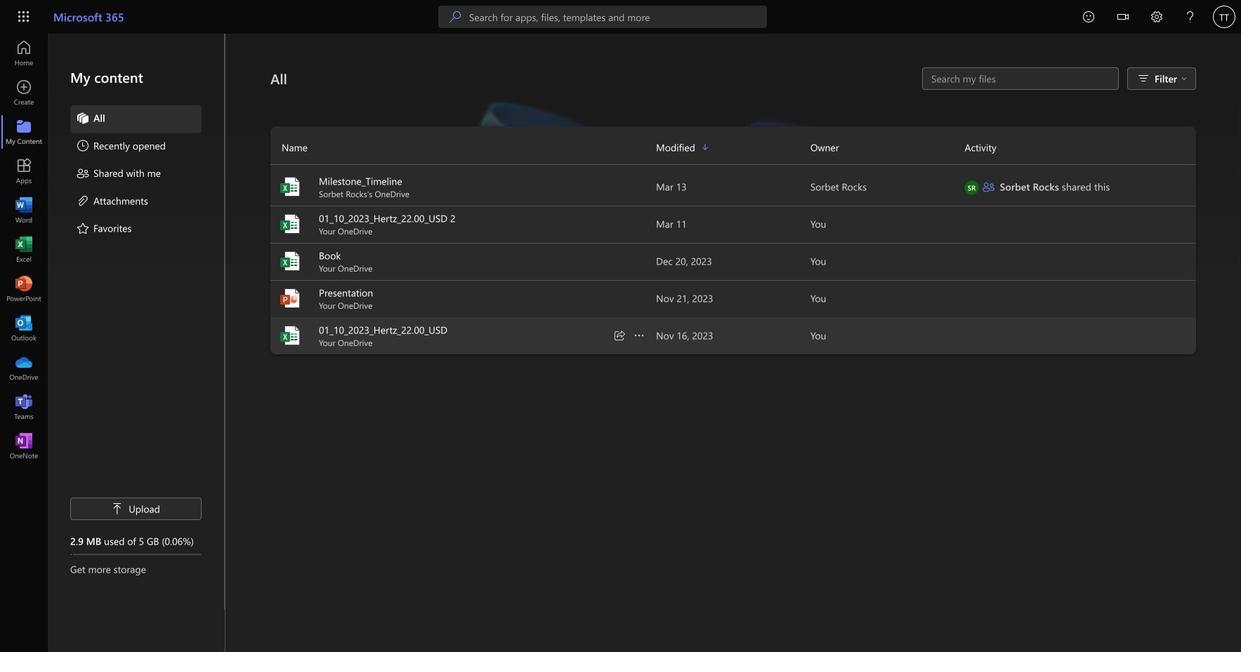 Task type: vqa. For each thing, say whether or not it's contained in the screenshot.
"365"
no



Task type: locate. For each thing, give the bounding box(es) containing it.
excel image inside "name milestone_timeline" cell
[[279, 176, 301, 198]]

name 01_10_2023_hertz_22.00_usd cell
[[270, 323, 656, 348]]

excel image inside name 01_10_2023_hertz_22.00_usd 2 cell
[[279, 213, 301, 235]]

excel image for name 01_10_2023_hertz_22.00_usd 2 cell
[[279, 213, 301, 235]]

navigation
[[0, 34, 48, 466]]

tt image
[[1213, 6, 1236, 28]]

excel image inside "name book" cell
[[279, 250, 301, 273]]

banner
[[0, 0, 1241, 36]]

create image
[[17, 86, 31, 100]]

powerpoint image
[[17, 282, 31, 296], [279, 287, 301, 310]]

excel image for "name milestone_timeline" cell
[[279, 176, 301, 198]]

name book cell
[[270, 249, 656, 274]]

1 horizontal spatial powerpoint image
[[279, 287, 301, 310]]

1 excel image from the top
[[279, 176, 301, 198]]

word image
[[17, 204, 31, 218]]

excel image inside name 01_10_2023_hertz_22.00_usd cell
[[279, 325, 301, 347]]

displaying 5 out of 7 files. status
[[922, 67, 1119, 90]]

row
[[270, 136, 1196, 165]]

menu
[[70, 105, 202, 243]]

None search field
[[438, 6, 767, 28]]

menu inside my content left pane navigation navigation
[[70, 105, 202, 243]]

application
[[0, 34, 1241, 653]]

my content image
[[17, 125, 31, 139]]

outlook image
[[17, 322, 31, 336]]

name milestone_timeline cell
[[270, 174, 656, 199]]

2 excel image from the top
[[279, 213, 301, 235]]

onedrive image
[[17, 361, 31, 375]]

excel image
[[279, 176, 301, 198], [279, 213, 301, 235], [279, 250, 301, 273], [279, 325, 301, 347]]

home image
[[17, 46, 31, 60]]

4 excel image from the top
[[279, 325, 301, 347]]

3 excel image from the top
[[279, 250, 301, 273]]

apps image
[[17, 164, 31, 178]]



Task type: describe. For each thing, give the bounding box(es) containing it.
excel image for "name book" cell
[[279, 250, 301, 273]]

0 horizontal spatial powerpoint image
[[17, 282, 31, 296]]

teams image
[[17, 400, 31, 414]]

Search box. Suggestions appear as you type. search field
[[469, 6, 767, 28]]

excel image for name 01_10_2023_hertz_22.00_usd cell
[[279, 325, 301, 347]]

excel image
[[17, 243, 31, 257]]

name 01_10_2023_hertz_22.00_usd 2 cell
[[270, 211, 656, 237]]

Search my files text field
[[930, 72, 1111, 86]]

onenote image
[[17, 440, 31, 454]]

powerpoint image inside name presentation cell
[[279, 287, 301, 310]]

my content left pane navigation navigation
[[48, 34, 225, 610]]

name presentation cell
[[270, 286, 656, 311]]

activity, column 4 of 4 column header
[[965, 136, 1196, 159]]



